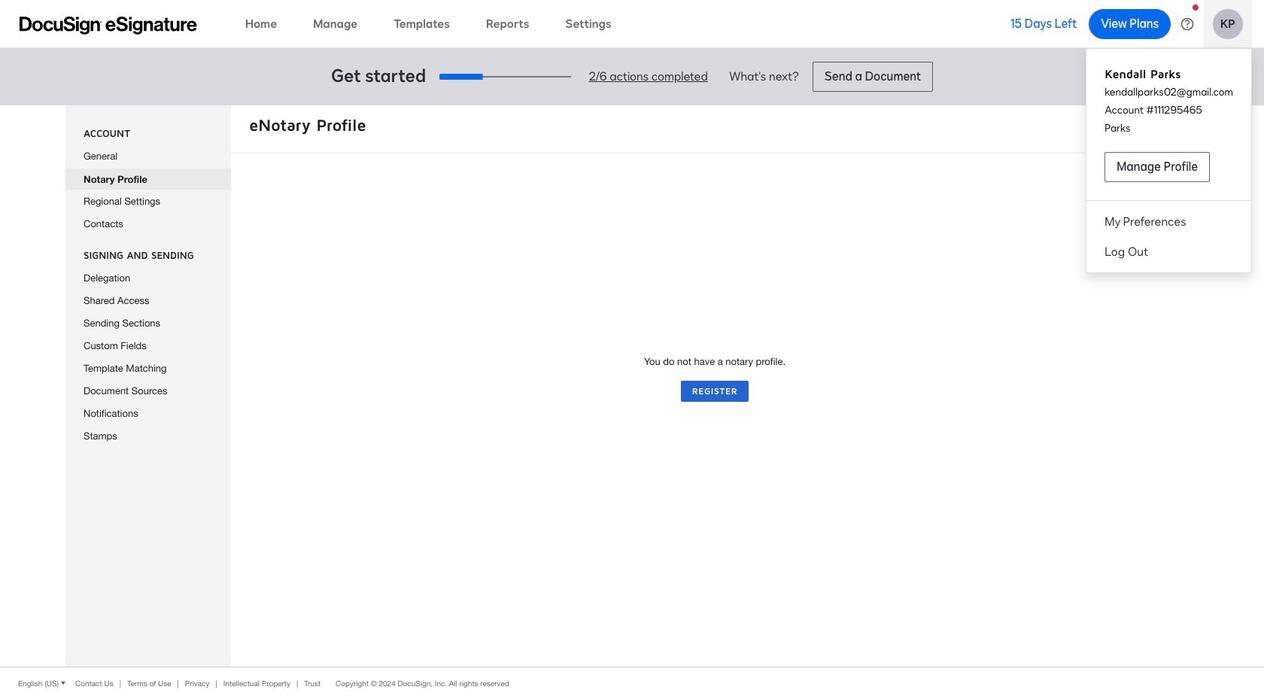Task type: locate. For each thing, give the bounding box(es) containing it.
more info region
[[0, 667, 1264, 699]]



Task type: vqa. For each thing, say whether or not it's contained in the screenshot.
Upload or change your profile image on the left of the page
no



Task type: describe. For each thing, give the bounding box(es) containing it.
account navigation element
[[1087, 54, 1252, 267]]

docusign esignature image
[[20, 16, 197, 34]]



